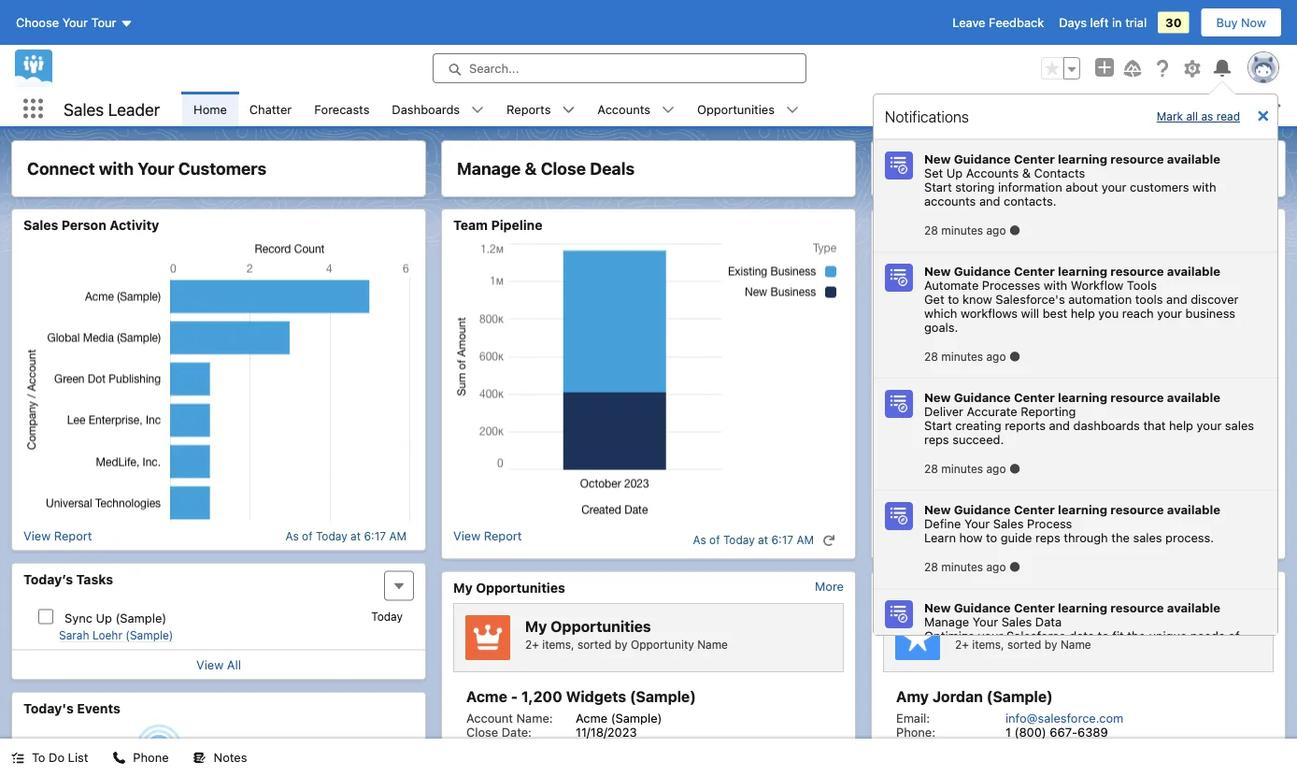 Task type: locate. For each thing, give the bounding box(es) containing it.
1 horizontal spatial name
[[1061, 638, 1092, 651]]

1 more link from the left
[[815, 579, 844, 593]]

pipeline
[[973, 158, 1037, 179], [491, 217, 543, 233]]

resource up tools
[[1111, 264, 1165, 278]]

2 ago from the top
[[987, 350, 1007, 363]]

up
[[947, 165, 963, 180], [96, 611, 112, 625]]

workflow
[[1071, 278, 1124, 292]]

1 view report from the left
[[23, 529, 92, 543]]

new inside new guidance center learning resource available manage your sales data optimize your salesforce data to fit the unique needs of your user.
[[925, 600, 951, 614]]

leads
[[884, 217, 922, 233], [906, 580, 945, 595], [981, 617, 1024, 635]]

2 vertical spatial and
[[1050, 418, 1071, 432]]

1 horizontal spatial manage
[[925, 614, 970, 628]]

0 horizontal spatial 2+
[[525, 638, 539, 651]]

reps inside new guidance center learning resource available deliver accurate reporting start creating reports and dashboards that help your sales reps succeed.
[[925, 432, 950, 446]]

4 available from the top
[[1168, 502, 1221, 516]]

minutes for and
[[942, 223, 984, 237]]

new down notifications
[[925, 151, 951, 165]]

center up salesforce's at top right
[[1014, 264, 1055, 278]]

0 horizontal spatial as
[[286, 529, 299, 542]]

accounts
[[598, 102, 651, 116], [967, 165, 1019, 180]]

my for my leads 2+ items, sorted by name
[[956, 617, 977, 635]]

learning for define your sales process
[[1059, 502, 1108, 516]]

with up best
[[1044, 278, 1068, 292]]

by inside my leads 2+ items, sorted by name
[[1045, 638, 1058, 651]]

28 minutes ago ● down "how"
[[925, 559, 1021, 573]]

28 minutes ago ● for which
[[925, 349, 1021, 363]]

your inside new guidance center learning resource available deliver accurate reporting start creating reports and dashboards that help your sales reps succeed.
[[1197, 418, 1222, 432]]

0 horizontal spatial acme
[[467, 688, 508, 705]]

help
[[1071, 306, 1096, 320], [1170, 418, 1194, 432]]

resource inside the new guidance center learning resource available automate processes with workflow tools get to know salesforce's automation tools and discover which workflows will best help you reach your business goals.
[[1111, 264, 1165, 278]]

view report for manage
[[453, 529, 522, 543]]

1 horizontal spatial by
[[925, 217, 941, 233]]

events
[[77, 700, 120, 716]]

0 horizontal spatial more
[[815, 579, 844, 593]]

1 vertical spatial acme
[[576, 711, 608, 725]]

list
[[182, 92, 1298, 126]]

28 minutes ago ● for and
[[925, 223, 1021, 237]]

5 new from the top
[[925, 600, 951, 614]]

0 vertical spatial acme
[[467, 688, 508, 705]]

amount:
[[467, 739, 514, 753]]

resource inside new guidance center learning resource available define your sales process learn how to guide reps through the sales process.
[[1111, 502, 1165, 516]]

0 vertical spatial accounts
[[598, 102, 651, 116]]

team
[[453, 217, 488, 233]]

ago down the 'guide'
[[987, 560, 1007, 573]]

28 down accounts
[[925, 223, 939, 237]]

1 horizontal spatial and
[[1050, 418, 1071, 432]]

report up my opportunities
[[484, 529, 522, 543]]

3 new from the top
[[925, 390, 951, 404]]

view report as of today at 6:​17 am
[[884, 529, 1244, 547]]

1 center from the top
[[1014, 151, 1055, 165]]

my inside my leads link
[[884, 580, 903, 595]]

view report up today's
[[23, 529, 92, 543]]

amy
[[897, 688, 929, 705]]

tasks
[[76, 571, 113, 587]]

sales left "process."
[[1134, 530, 1163, 544]]

pipeline right team
[[491, 217, 543, 233]]

center up reports
[[1014, 390, 1055, 404]]

0 vertical spatial to
[[948, 292, 960, 306]]

your up user.
[[973, 614, 999, 628]]

learning inside the new guidance center learning resource available automate processes with workflow tools get to know salesforce's automation tools and discover which workflows will best help you reach your business goals.
[[1059, 264, 1108, 278]]

guidance inside the new guidance center learning resource available automate processes with workflow tools get to know salesforce's automation tools and discover which workflows will best help you reach your business goals.
[[954, 264, 1011, 278]]

opportunities
[[697, 102, 775, 116], [476, 580, 566, 595], [551, 617, 651, 635]]

1 horizontal spatial sales
[[1226, 418, 1255, 432]]

1 horizontal spatial close
[[541, 158, 586, 179]]

sales right that
[[1226, 418, 1255, 432]]

and inside the new guidance center learning resource available automate processes with workflow tools get to know salesforce's automation tools and discover which workflows will best help you reach your business goals.
[[1167, 292, 1188, 306]]

● for which
[[1010, 349, 1021, 363]]

leave feedback
[[953, 15, 1045, 29]]

which
[[925, 306, 958, 320]]

available for learn how to guide reps through the sales process.
[[1168, 502, 1221, 516]]

up inside new guidance center learning resource available set up accounts & contacts start storing information about your customers with accounts and contacts.
[[947, 165, 963, 180]]

sorted for pipeline
[[1008, 638, 1042, 651]]

2 items, from the left
[[973, 638, 1005, 651]]

am
[[389, 529, 407, 542], [797, 533, 814, 547], [1227, 533, 1244, 547]]

of inside view report as of today at 6:​17 am
[[1140, 533, 1151, 547]]

and inside new guidance center learning resource available set up accounts & contacts start storing information about your customers with accounts and contacts.
[[980, 194, 1001, 208]]

sales inside new guidance center learning resource available define your sales process learn how to guide reps through the sales process.
[[1134, 530, 1163, 544]]

by down accounts
[[925, 217, 941, 233]]

my inside my opportunities link
[[453, 580, 473, 595]]

to left fit
[[1098, 628, 1110, 642]]

available down business on the right top of page
[[1168, 390, 1221, 404]]

2 guidance from the top
[[954, 264, 1011, 278]]

to inside the new guidance center learning resource available automate processes with workflow tools get to know salesforce's automation tools and discover which workflows will best help you reach your business goals.
[[948, 292, 960, 306]]

3 guidance from the top
[[954, 390, 1011, 404]]

28 up define
[[925, 462, 939, 475]]

0 horizontal spatial pipeline
[[491, 217, 543, 233]]

as inside view report as of today at 6:​17 am
[[1123, 533, 1137, 547]]

available up "process."
[[1168, 502, 1221, 516]]

2 vertical spatial with
[[1044, 278, 1068, 292]]

2 horizontal spatial as
[[1123, 533, 1137, 547]]

&
[[525, 158, 537, 179], [1023, 165, 1031, 180]]

start inside new guidance center learning resource available deliver accurate reporting start creating reports and dashboards that help your sales reps succeed.
[[925, 418, 952, 432]]

1 start from the top
[[925, 180, 952, 194]]

0 horizontal spatial view report link
[[23, 529, 92, 543]]

ago for succeed.
[[987, 462, 1007, 475]]

reps down deliver
[[925, 432, 950, 446]]

text default image inside opportunities list item
[[786, 103, 799, 116]]

0 vertical spatial help
[[1071, 306, 1096, 320]]

1 horizontal spatial &
[[1023, 165, 1031, 180]]

sales left data
[[1002, 614, 1033, 628]]

sorted for close
[[578, 638, 612, 651]]

1 horizontal spatial view report link
[[453, 529, 522, 551]]

accounts list item
[[587, 92, 686, 126]]

new
[[925, 151, 951, 165], [925, 264, 951, 278], [925, 390, 951, 404], [925, 502, 951, 516], [925, 600, 951, 614]]

left
[[1091, 15, 1109, 29]]

1 learning from the top
[[1059, 151, 1108, 165]]

more link
[[815, 579, 844, 593], [1245, 579, 1274, 593]]

report for manage
[[484, 529, 522, 543]]

1 28 from the top
[[925, 223, 939, 237]]

1 horizontal spatial to
[[986, 530, 998, 544]]

view
[[23, 529, 51, 543], [453, 529, 481, 543], [884, 529, 911, 543], [196, 658, 224, 672]]

1 horizontal spatial help
[[1170, 418, 1194, 432]]

guidance inside new guidance center learning resource available deliver accurate reporting start creating reports and dashboards that help your sales reps succeed.
[[954, 390, 1011, 404]]

sorted
[[578, 638, 612, 651], [1008, 638, 1042, 651]]

view left all
[[196, 658, 224, 672]]

center inside new guidance center learning resource available set up accounts & contacts start storing information about your customers with accounts and contacts.
[[1014, 151, 1055, 165]]

& up contacts.
[[1023, 165, 1031, 180]]

guidance up know
[[954, 264, 1011, 278]]

2 28 from the top
[[925, 350, 939, 363]]

ago down workflows on the top right
[[987, 350, 1007, 363]]

0 vertical spatial the
[[1112, 530, 1130, 544]]

reports list item
[[496, 92, 587, 126]]

new for define your sales process
[[925, 502, 951, 516]]

center inside new guidance center learning resource available deliver accurate reporting start creating reports and dashboards that help your sales reps succeed.
[[1014, 390, 1055, 404]]

dashboards list item
[[381, 92, 496, 126]]

salesforce
[[1007, 628, 1067, 642]]

1 resource from the top
[[1111, 151, 1165, 165]]

3 report from the left
[[914, 529, 952, 543]]

close left date:
[[467, 725, 498, 739]]

& down reports link
[[525, 158, 537, 179]]

2+
[[525, 638, 539, 651], [956, 638, 969, 651]]

new inside new guidance center learning resource available deliver accurate reporting start creating reports and dashboards that help your sales reps succeed.
[[925, 390, 951, 404]]

now
[[1242, 15, 1267, 29]]

resource up fit
[[1111, 600, 1165, 614]]

2+ up 1,200 at the bottom left of the page
[[525, 638, 539, 651]]

chatter
[[250, 102, 292, 116]]

sales
[[1226, 418, 1255, 432], [1134, 530, 1163, 544]]

to inside new guidance center learning resource available define your sales process learn how to guide reps through the sales process.
[[986, 530, 998, 544]]

will
[[1022, 306, 1040, 320]]

28 for new guidance center learning resource available deliver accurate reporting start creating reports and dashboards that help your sales reps succeed.
[[925, 462, 939, 475]]

with inside the new guidance center learning resource available automate processes with workflow tools get to know salesforce's automation tools and discover which workflows will best help you reach your business goals.
[[1044, 278, 1068, 292]]

text default image inside phone button
[[113, 751, 126, 764]]

available for get to know salesforce's automation tools and discover which workflows will best help you reach your business goals.
[[1168, 264, 1221, 278]]

4 guidance from the top
[[954, 502, 1011, 516]]

sarah loehr (sample) link
[[59, 629, 173, 643]]

at
[[351, 529, 361, 542], [758, 533, 769, 547], [1188, 533, 1199, 547]]

resource up customers at the right top of page
[[1111, 151, 1165, 165]]

5 learning from the top
[[1059, 600, 1108, 614]]

28 for new guidance center learning resource available set up accounts & contacts start storing information about your customers with accounts and contacts.
[[925, 223, 939, 237]]

new for deliver accurate reporting
[[925, 390, 951, 404]]

learning for deliver accurate reporting
[[1059, 390, 1108, 404]]

1 sorted from the left
[[578, 638, 612, 651]]

and inside new guidance center learning resource available deliver accurate reporting start creating reports and dashboards that help your sales reps succeed.
[[1050, 418, 1071, 432]]

enterprise,
[[1030, 739, 1091, 753]]

1 available from the top
[[1168, 151, 1221, 165]]

1 horizontal spatial 6:​17
[[772, 533, 794, 547]]

resource
[[1111, 151, 1165, 165], [1111, 264, 1165, 278], [1111, 390, 1165, 404], [1111, 502, 1165, 516], [1111, 600, 1165, 614]]

ago for which
[[987, 350, 1007, 363]]

through
[[1064, 530, 1109, 544]]

available inside new guidance center learning resource available deliver accurate reporting start creating reports and dashboards that help your sales reps succeed.
[[1168, 390, 1221, 404]]

28 minutes ago ● down accounts
[[925, 223, 1021, 237]]

guidance up the creating
[[954, 390, 1011, 404]]

0 horizontal spatial sorted
[[578, 638, 612, 651]]

all
[[227, 658, 241, 672]]

and right reports
[[1050, 418, 1071, 432]]

0 horizontal spatial help
[[1071, 306, 1096, 320]]

1 minutes from the top
[[942, 223, 984, 237]]

help inside new guidance center learning resource available deliver accurate reporting start creating reports and dashboards that help your sales reps succeed.
[[1170, 418, 1194, 432]]

2 center from the top
[[1014, 264, 1055, 278]]

1 ● from the top
[[1010, 223, 1021, 237]]

2 view report from the left
[[453, 529, 522, 543]]

0 horizontal spatial sales
[[1134, 530, 1163, 544]]

2 vertical spatial leads
[[981, 617, 1024, 635]]

4 center from the top
[[1014, 502, 1055, 516]]

name right opportunity
[[698, 638, 728, 651]]

view report link for customers
[[23, 529, 92, 543]]

1 vertical spatial start
[[925, 418, 952, 432]]

available inside new guidance center learning resource available define your sales process learn how to guide reps through the sales process.
[[1168, 502, 1221, 516]]

1 items, from the left
[[542, 638, 575, 651]]

learning up about at the right of page
[[1059, 151, 1108, 165]]

28 up my leads
[[925, 560, 939, 573]]

1 horizontal spatial acme
[[576, 711, 608, 725]]

1 vertical spatial help
[[1170, 418, 1194, 432]]

sorted up widgets
[[578, 638, 612, 651]]

2 2+ from the left
[[956, 638, 969, 651]]

guidance up optimize
[[954, 600, 1011, 614]]

view report link up today's
[[23, 529, 92, 543]]

2 name from the left
[[1061, 638, 1092, 651]]

sales for the
[[1134, 530, 1163, 544]]

0 horizontal spatial reps
[[925, 432, 950, 446]]

● for and
[[1010, 223, 1021, 237]]

buy
[[1217, 15, 1238, 29]]

3 ● from the top
[[1010, 461, 1021, 475]]

2 horizontal spatial and
[[1167, 292, 1188, 306]]

opportunities inside my opportunities 2+ items, sorted by opportunity name
[[551, 617, 651, 635]]

2 report from the left
[[484, 529, 522, 543]]

1 vertical spatial opportunities
[[476, 580, 566, 595]]

2 available from the top
[[1168, 264, 1221, 278]]

(sample) down the sync up (sample) link
[[126, 629, 173, 642]]

jordan
[[933, 688, 984, 705]]

center
[[1014, 151, 1055, 165], [1014, 264, 1055, 278], [1014, 390, 1055, 404], [1014, 502, 1055, 516], [1014, 600, 1055, 614]]

manage up user.
[[925, 614, 970, 628]]

1 ago from the top
[[987, 223, 1007, 237]]

the inside new guidance center learning resource available manage your sales data optimize your salesforce data to fit the unique needs of your user.
[[1128, 628, 1146, 642]]

name down data
[[1061, 638, 1092, 651]]

4 new from the top
[[925, 502, 951, 516]]

0 vertical spatial sales
[[1226, 418, 1255, 432]]

1 2+ from the left
[[525, 638, 539, 651]]

available up needs
[[1168, 600, 1221, 614]]

sync
[[65, 611, 92, 625]]

learning up automation
[[1059, 264, 1108, 278]]

new inside the new guidance center learning resource available automate processes with workflow tools get to know salesforce's automation tools and discover which workflows will best help you reach your business goals.
[[925, 264, 951, 278]]

view left learn
[[884, 529, 911, 543]]

1 vertical spatial leads
[[906, 580, 945, 595]]

items, left salesforce
[[973, 638, 1005, 651]]

28
[[925, 223, 939, 237], [925, 350, 939, 363], [925, 462, 939, 475], [925, 560, 939, 573]]

my for my opportunities
[[453, 580, 473, 595]]

today's
[[23, 571, 73, 587]]

text default image
[[471, 103, 484, 116]]

up right the set
[[947, 165, 963, 180]]

0 vertical spatial opportunities
[[697, 102, 775, 116]]

as
[[286, 529, 299, 542], [693, 533, 707, 547], [1123, 533, 1137, 547]]

today's tasks
[[23, 571, 113, 587]]

resource up view report as of today at 6:​17 am
[[1111, 502, 1165, 516]]

sales left person
[[23, 217, 58, 233]]

available for start storing information about your customers with accounts and contacts.
[[1168, 151, 1221, 165]]

3 minutes from the top
[[942, 462, 984, 475]]

to inside new guidance center learning resource available manage your sales data optimize your salesforce data to fit the unique needs of your user.
[[1098, 628, 1110, 642]]

1 28 minutes ago ● from the top
[[925, 223, 1021, 237]]

your right about at the right of page
[[1102, 180, 1127, 194]]

3 center from the top
[[1014, 390, 1055, 404]]

do
[[49, 750, 65, 764]]

4 minutes from the top
[[942, 560, 984, 573]]

new inside new guidance center learning resource available set up accounts & contacts start storing information about your customers with accounts and contacts.
[[925, 151, 951, 165]]

1 more from the left
[[815, 579, 844, 593]]

leads inside my leads 2+ items, sorted by name
[[981, 617, 1024, 635]]

0 horizontal spatial accounts
[[598, 102, 651, 116]]

inc
[[1095, 739, 1111, 753]]

0 vertical spatial with
[[99, 158, 134, 179]]

manage inside new guidance center learning resource available manage your sales data optimize your salesforce data to fit the unique needs of your user.
[[925, 614, 970, 628]]

up inside 'sync up (sample) sarah loehr (sample)'
[[96, 611, 112, 625]]

5 center from the top
[[1014, 600, 1055, 614]]

0 vertical spatial start
[[925, 180, 952, 194]]

0 vertical spatial and
[[980, 194, 1001, 208]]

guidance for define
[[954, 502, 1011, 516]]

2 new from the top
[[925, 264, 951, 278]]

1 name from the left
[[698, 638, 728, 651]]

with right customers at the right top of page
[[1193, 180, 1217, 194]]

at inside view report as of today at 6:​17 am
[[1188, 533, 1199, 547]]

salesforce's
[[996, 292, 1066, 306]]

workflows
[[961, 306, 1018, 320]]

leave feedback link
[[953, 15, 1045, 29]]

1 vertical spatial reps
[[1036, 530, 1061, 544]]

2 horizontal spatial to
[[1098, 628, 1110, 642]]

0 horizontal spatial manage
[[457, 158, 521, 179]]

up up loehr
[[96, 611, 112, 625]]

new up learn
[[925, 502, 951, 516]]

more for manage & close deals
[[815, 579, 844, 593]]

to
[[948, 292, 960, 306], [986, 530, 998, 544], [1098, 628, 1110, 642]]

info@salesforce.com link
[[1006, 711, 1124, 725]]

my inside my leads 2+ items, sorted by name
[[956, 617, 977, 635]]

report left "how"
[[914, 529, 952, 543]]

667-
[[1050, 725, 1078, 739]]

sorted inside my leads 2+ items, sorted by name
[[1008, 638, 1042, 651]]

learning for set up accounts & contacts
[[1059, 151, 1108, 165]]

1 horizontal spatial pipeline
[[973, 158, 1037, 179]]

dashboards
[[1074, 418, 1141, 432]]

minutes down succeed.
[[942, 462, 984, 475]]

and right tools
[[1167, 292, 1188, 306]]

1 horizontal spatial up
[[947, 165, 963, 180]]

sales inside new guidance center learning resource available manage your sales data optimize your salesforce data to fit the unique needs of your user.
[[1002, 614, 1033, 628]]

sales inside new guidance center learning resource available deliver accurate reporting start creating reports and dashboards that help your sales reps succeed.
[[1226, 418, 1255, 432]]

● down the 'guide'
[[1010, 559, 1021, 573]]

center inside new guidance center learning resource available define your sales process learn how to guide reps through the sales process.
[[1014, 502, 1055, 516]]

by inside my opportunities 2+ items, sorted by opportunity name
[[615, 638, 628, 651]]

ago down contacts.
[[987, 223, 1007, 237]]

1 report from the left
[[54, 529, 92, 543]]

learning up data
[[1059, 600, 1108, 614]]

new left accurate
[[925, 390, 951, 404]]

guidance inside new guidance center learning resource available define your sales process learn how to guide reps through the sales process.
[[954, 502, 1011, 516]]

new up optimize
[[925, 600, 951, 614]]

2 horizontal spatial by
[[1045, 638, 1058, 651]]

reps inside new guidance center learning resource available define your sales process learn how to guide reps through the sales process.
[[1036, 530, 1061, 544]]

1 vertical spatial and
[[1167, 292, 1188, 306]]

choose your tour button
[[15, 7, 134, 37]]

1 vertical spatial pipeline
[[491, 217, 543, 233]]

unique
[[1150, 628, 1188, 642]]

1 guidance from the top
[[954, 151, 1011, 165]]

0 horizontal spatial items,
[[542, 638, 575, 651]]

read
[[1217, 110, 1241, 123]]

0 horizontal spatial report
[[54, 529, 92, 543]]

$110,000.00
[[576, 739, 645, 753]]

3 28 from the top
[[925, 462, 939, 475]]

1 horizontal spatial more
[[1245, 579, 1274, 593]]

2 horizontal spatial with
[[1193, 180, 1217, 194]]

ago down succeed.
[[987, 462, 1007, 475]]

28 minutes ago ● down goals.
[[925, 349, 1021, 363]]

your inside new guidance center learning resource available set up accounts & contacts start storing information about your customers with accounts and contacts.
[[1102, 180, 1127, 194]]

items, inside my opportunities 2+ items, sorted by opportunity name
[[542, 638, 575, 651]]

2 start from the top
[[925, 418, 952, 432]]

available up discover
[[1168, 264, 1221, 278]]

5 available from the top
[[1168, 600, 1221, 614]]

0 horizontal spatial view report
[[23, 529, 92, 543]]

2 horizontal spatial am
[[1227, 533, 1244, 547]]

the inside new guidance center learning resource available define your sales process learn how to guide reps through the sales process.
[[1112, 530, 1130, 544]]

and up source at the right of the page
[[980, 194, 1001, 208]]

acme down widgets
[[576, 711, 608, 725]]

2+ inside my leads 2+ items, sorted by name
[[956, 638, 969, 651]]

1 vertical spatial to
[[986, 530, 998, 544]]

to for get
[[948, 292, 960, 306]]

your right that
[[1197, 418, 1222, 432]]

0 horizontal spatial close
[[467, 725, 498, 739]]

help left you
[[1071, 306, 1096, 320]]

data
[[1070, 628, 1095, 642]]

report up today's tasks on the left bottom
[[54, 529, 92, 543]]

2 horizontal spatial at
[[1188, 533, 1199, 547]]

show more my opportunities records element
[[815, 579, 844, 593]]

center inside the new guidance center learning resource available automate processes with workflow tools get to know salesforce's automation tools and discover which workflows will best help you reach your business goals.
[[1014, 264, 1055, 278]]

leads down learn
[[906, 580, 945, 595]]

5 guidance from the top
[[954, 600, 1011, 614]]

4 ago from the top
[[987, 560, 1007, 573]]

and
[[980, 194, 1001, 208], [1167, 292, 1188, 306], [1050, 418, 1071, 432]]

1 new from the top
[[925, 151, 951, 165]]

4 resource from the top
[[1111, 502, 1165, 516]]

resource inside new guidance center learning resource available set up accounts & contacts start storing information about your customers with accounts and contacts.
[[1111, 151, 1165, 165]]

● for succeed.
[[1010, 461, 1021, 475]]

3 ago from the top
[[987, 462, 1007, 475]]

automate
[[925, 278, 979, 292]]

1 vertical spatial manage
[[925, 614, 970, 628]]

your inside new guidance center learning resource available define your sales process learn how to guide reps through the sales process.
[[965, 516, 990, 530]]

28 for new guidance center learning resource available automate processes with workflow tools get to know salesforce's automation tools and discover which workflows will best help you reach your business goals.
[[925, 350, 939, 363]]

2 28 minutes ago ● from the top
[[925, 349, 1021, 363]]

2 more link from the left
[[1245, 579, 1274, 593]]

28 minutes ago ● down succeed.
[[925, 461, 1021, 475]]

0 horizontal spatial more link
[[815, 579, 844, 593]]

guidance up "how"
[[954, 502, 1011, 516]]

search...
[[469, 61, 519, 75]]

available inside the new guidance center learning resource available automate processes with workflow tools get to know salesforce's automation tools and discover which workflows will best help you reach your business goals.
[[1168, 264, 1221, 278]]

sync up (sample) sarah loehr (sample)
[[59, 611, 173, 642]]

2 horizontal spatial 6:​17
[[1202, 533, 1224, 547]]

learning inside new guidance center learning resource available set up accounts & contacts start storing information about your customers with accounts and contacts.
[[1059, 151, 1108, 165]]

date:
[[502, 725, 532, 739]]

my inside my opportunities 2+ items, sorted by opportunity name
[[525, 617, 547, 635]]

the for sales
[[1112, 530, 1130, 544]]

28 down goals.
[[925, 350, 939, 363]]

0 horizontal spatial and
[[980, 194, 1001, 208]]

0 horizontal spatial to
[[948, 292, 960, 306]]

my opportunities 2+ items, sorted by opportunity name
[[525, 617, 728, 651]]

0 vertical spatial up
[[947, 165, 963, 180]]

1 horizontal spatial report
[[484, 529, 522, 543]]

leads down build
[[884, 217, 922, 233]]

2+ inside my opportunities 2+ items, sorted by opportunity name
[[525, 638, 539, 651]]

learning inside new guidance center learning resource available define your sales process learn how to guide reps through the sales process.
[[1059, 502, 1108, 516]]

2 resource from the top
[[1111, 264, 1165, 278]]

4 ● from the top
[[1010, 559, 1021, 573]]

accounts inside accounts link
[[598, 102, 651, 116]]

by left opportunity
[[615, 638, 628, 651]]

resource inside new guidance center learning resource available manage your sales data optimize your salesforce data to fit the unique needs of your user.
[[1111, 600, 1165, 614]]

business
[[1186, 306, 1236, 320]]

1 view report link from the left
[[23, 529, 92, 543]]

1 horizontal spatial with
[[1044, 278, 1068, 292]]

guidance
[[954, 151, 1011, 165], [954, 264, 1011, 278], [954, 390, 1011, 404], [954, 502, 1011, 516], [954, 600, 1011, 614]]

0 vertical spatial manage
[[457, 158, 521, 179]]

available
[[1168, 151, 1221, 165], [1168, 264, 1221, 278], [1168, 390, 1221, 404], [1168, 502, 1221, 516], [1168, 600, 1221, 614]]

items, for pipeline
[[973, 638, 1005, 651]]

3 available from the top
[[1168, 390, 1221, 404]]

0 horizontal spatial up
[[96, 611, 112, 625]]

ago for and
[[987, 223, 1007, 237]]

of inside new guidance center learning resource available manage your sales data optimize your salesforce data to fit the unique needs of your user.
[[1229, 628, 1240, 642]]

search... button
[[433, 53, 807, 83]]

1 horizontal spatial view report
[[453, 529, 522, 543]]

1 horizontal spatial accounts
[[967, 165, 1019, 180]]

reps right the 'guide'
[[1036, 530, 1061, 544]]

start down build your pipeline
[[925, 180, 952, 194]]

minutes
[[942, 223, 984, 237], [942, 350, 984, 363], [942, 462, 984, 475], [942, 560, 984, 573]]

items, up 1,200 at the bottom left of the page
[[542, 638, 575, 651]]

minutes down accounts
[[942, 223, 984, 237]]

more for build your pipeline
[[1245, 579, 1274, 593]]

available inside new guidance center learning resource available set up accounts & contacts start storing information about your customers with accounts and contacts.
[[1168, 151, 1221, 165]]

1 vertical spatial accounts
[[967, 165, 1019, 180]]

2 more from the left
[[1245, 579, 1274, 593]]

new guidance center learning resource available set up accounts & contacts start storing information about your customers with accounts and contacts.
[[925, 151, 1221, 208]]

sorted inside my opportunities 2+ items, sorted by opportunity name
[[578, 638, 612, 651]]

4 28 from the top
[[925, 560, 939, 573]]

1 vertical spatial close
[[467, 725, 498, 739]]

minutes down "how"
[[942, 560, 984, 573]]

view report up my opportunities
[[453, 529, 522, 543]]

minutes for which
[[942, 350, 984, 363]]

email:
[[897, 711, 930, 725]]

1 horizontal spatial items,
[[973, 638, 1005, 651]]

mark all as read link
[[1150, 102, 1248, 130]]

2 learning from the top
[[1059, 264, 1108, 278]]

name inside my opportunities 2+ items, sorted by opportunity name
[[698, 638, 728, 651]]

guidance for deliver
[[954, 390, 1011, 404]]

my opportunities
[[453, 580, 566, 595]]

0 horizontal spatial name
[[698, 638, 728, 651]]

text default image inside reports list item
[[562, 103, 575, 116]]

& inside new guidance center learning resource available set up accounts & contacts start storing information about your customers with accounts and contacts.
[[1023, 165, 1031, 180]]

center for know
[[1014, 264, 1055, 278]]

sales left leader at the top of the page
[[64, 99, 104, 119]]

center up the 'guide'
[[1014, 502, 1055, 516]]

0 horizontal spatial as of today at 6:​17 am
[[286, 529, 407, 542]]

group
[[1042, 57, 1081, 79]]

new inside new guidance center learning resource available define your sales process learn how to guide reps through the sales process.
[[925, 502, 951, 516]]

items, inside my leads 2+ items, sorted by name
[[973, 638, 1005, 651]]

1 vertical spatial with
[[1193, 180, 1217, 194]]

opportunities inside 'link'
[[697, 102, 775, 116]]

accounts down search... button
[[598, 102, 651, 116]]

view report link for deals
[[453, 529, 522, 551]]

2+ up jordan
[[956, 638, 969, 651]]

1 horizontal spatial sorted
[[1008, 638, 1042, 651]]

text default image
[[562, 103, 575, 116], [662, 103, 675, 116], [786, 103, 799, 116], [823, 534, 836, 547], [11, 751, 24, 764], [113, 751, 126, 764], [193, 751, 206, 764]]

3 learning from the top
[[1059, 390, 1108, 404]]

resource for your
[[1111, 151, 1165, 165]]

4 learning from the top
[[1059, 502, 1108, 516]]

leads left data
[[981, 617, 1024, 635]]

1,200
[[522, 688, 563, 705]]

you
[[1099, 306, 1119, 320]]

1 horizontal spatial reps
[[1036, 530, 1061, 544]]

6389
[[1078, 725, 1109, 739]]

guidance inside new guidance center learning resource available set up accounts & contacts start storing information about your customers with accounts and contacts.
[[954, 151, 1011, 165]]

guidance up storing
[[954, 151, 1011, 165]]

center inside new guidance center learning resource available manage your sales data optimize your salesforce data to fit the unique needs of your user.
[[1014, 600, 1055, 614]]

learning inside new guidance center learning resource available deliver accurate reporting start creating reports and dashboards that help your sales reps succeed.
[[1059, 390, 1108, 404]]

0 vertical spatial reps
[[925, 432, 950, 446]]

guide
[[1001, 530, 1033, 544]]

2 sorted from the left
[[1008, 638, 1042, 651]]

1 vertical spatial up
[[96, 611, 112, 625]]

new up get
[[925, 264, 951, 278]]

resource inside new guidance center learning resource available deliver accurate reporting start creating reports and dashboards that help your sales reps succeed.
[[1111, 390, 1165, 404]]

resource up that
[[1111, 390, 1165, 404]]

text default image inside 'to do list' "button"
[[11, 751, 24, 764]]

1 vertical spatial the
[[1128, 628, 1146, 642]]

report
[[54, 529, 92, 543], [484, 529, 522, 543], [914, 529, 952, 543]]

3 28 minutes ago ● from the top
[[925, 461, 1021, 475]]

×
[[1257, 103, 1271, 129]]

2 view report link from the left
[[453, 529, 522, 551]]

1 horizontal spatial more link
[[1245, 579, 1274, 593]]

to right get
[[948, 292, 960, 306]]

1 horizontal spatial as
[[693, 533, 707, 547]]

3 resource from the top
[[1111, 390, 1165, 404]]

minutes for succeed.
[[942, 462, 984, 475]]

guidance inside new guidance center learning resource available manage your sales data optimize your salesforce data to fit the unique needs of your user.
[[954, 600, 1011, 614]]

5 resource from the top
[[1111, 600, 1165, 614]]

2 vertical spatial opportunities
[[551, 617, 651, 635]]

2 horizontal spatial view report link
[[884, 529, 952, 551]]

28 minutes ago ● for succeed.
[[925, 461, 1021, 475]]

report inside view report as of today at 6:​17 am
[[914, 529, 952, 543]]

2 ● from the top
[[1010, 349, 1021, 363]]

to do list button
[[0, 739, 99, 776]]

2 horizontal spatial report
[[914, 529, 952, 543]]

minutes down goals.
[[942, 350, 984, 363]]

2 vertical spatial to
[[1098, 628, 1110, 642]]

close left deals
[[541, 158, 586, 179]]

2 minutes from the top
[[942, 350, 984, 363]]



Task type: describe. For each thing, give the bounding box(es) containing it.
processes
[[983, 278, 1041, 292]]

2+ for your
[[956, 638, 969, 651]]

sales inside new guidance center learning resource available define your sales process learn how to guide reps through the sales process.
[[994, 516, 1024, 530]]

your up activity
[[138, 158, 174, 179]]

buy now
[[1217, 15, 1267, 29]]

center for guide
[[1014, 502, 1055, 516]]

start inside new guidance center learning resource available set up accounts & contacts start storing information about your customers with accounts and contacts.
[[925, 180, 952, 194]]

(sample) up $110,000.00
[[611, 711, 662, 725]]

creating
[[956, 418, 1002, 432]]

how
[[960, 530, 983, 544]]

acme for acme (sample)
[[576, 711, 608, 725]]

opportunities for my opportunities
[[476, 580, 566, 595]]

learn
[[925, 530, 956, 544]]

customers
[[1130, 180, 1190, 194]]

close date:
[[467, 725, 532, 739]]

optimize
[[925, 628, 975, 642]]

dashboards
[[392, 102, 460, 116]]

new for automate processes with workflow tools
[[925, 264, 951, 278]]

contacts
[[1035, 165, 1086, 180]]

show more my leads records element
[[1245, 579, 1274, 593]]

0 horizontal spatial am
[[389, 529, 407, 542]]

resource for automation
[[1111, 264, 1165, 278]]

center for information
[[1014, 151, 1055, 165]]

center for dashboards
[[1014, 390, 1055, 404]]

by for manage & close deals
[[615, 638, 628, 651]]

learning inside new guidance center learning resource available manage your sales data optimize your salesforce data to fit the unique needs of your user.
[[1059, 600, 1108, 614]]

accounts link
[[587, 92, 662, 126]]

deals
[[590, 158, 635, 179]]

view all
[[196, 658, 241, 672]]

sarah
[[59, 629, 89, 642]]

build your pipeline
[[887, 158, 1037, 179]]

set
[[925, 165, 944, 180]]

process
[[1028, 516, 1073, 530]]

home link
[[182, 92, 238, 126]]

your inside popup button
[[62, 15, 88, 29]]

chatter link
[[238, 92, 303, 126]]

reports
[[507, 102, 551, 116]]

available inside new guidance center learning resource available manage your sales data optimize your salesforce data to fit the unique needs of your user.
[[1168, 600, 1221, 614]]

accounts inside new guidance center learning resource available set up accounts & contacts start storing information about your customers with accounts and contacts.
[[967, 165, 1019, 180]]

your inside the new guidance center learning resource available automate processes with workflow tools get to know salesforce's automation tools and discover which workflows will best help you reach your business goals.
[[1158, 306, 1183, 320]]

deliver
[[925, 404, 964, 418]]

phone
[[133, 750, 169, 764]]

my opportunities link
[[453, 579, 566, 596]]

home
[[194, 102, 227, 116]]

sales for your
[[1226, 418, 1255, 432]]

new guidance center learning resource available automate processes with workflow tools get to know salesforce's automation tools and discover which workflows will best help you reach your business goals.
[[925, 264, 1239, 334]]

company:
[[897, 739, 954, 753]]

notes button
[[182, 739, 258, 776]]

0 horizontal spatial &
[[525, 158, 537, 179]]

phone button
[[101, 739, 180, 776]]

(sample) up sarah loehr (sample) link
[[115, 611, 167, 625]]

sales leader
[[64, 99, 160, 119]]

by for build your pipeline
[[1045, 638, 1058, 651]]

mark all as read
[[1157, 110, 1241, 123]]

leads for my leads 2+ items, sorted by name
[[981, 617, 1024, 635]]

widgets
[[566, 688, 627, 705]]

data
[[1036, 614, 1062, 628]]

contacts.
[[1004, 194, 1057, 208]]

my for my leads
[[884, 580, 903, 595]]

leader
[[108, 99, 160, 119]]

name inside my leads 2+ items, sorted by name
[[1061, 638, 1092, 651]]

view up my opportunities
[[453, 529, 481, 543]]

0 vertical spatial close
[[541, 158, 586, 179]]

am inside view report as of today at 6:​17 am
[[1227, 533, 1244, 547]]

center for data
[[1014, 600, 1055, 614]]

your left user.
[[925, 642, 950, 656]]

buy now button
[[1201, 7, 1283, 37]]

opportunities link
[[686, 92, 786, 126]]

my leads
[[884, 580, 945, 595]]

mark
[[1157, 110, 1184, 123]]

list containing home
[[182, 92, 1298, 126]]

1 horizontal spatial am
[[797, 533, 814, 547]]

acme - 1,200 widgets (sample)
[[467, 688, 696, 705]]

to for how
[[986, 530, 998, 544]]

leads for my leads
[[906, 580, 945, 595]]

source
[[944, 217, 990, 233]]

forecasts link
[[303, 92, 381, 126]]

know
[[963, 292, 993, 306]]

learning for automate processes with workflow tools
[[1059, 264, 1108, 278]]

connect with your customers
[[27, 158, 267, 179]]

view inside view report as of today at 6:​17 am
[[884, 529, 911, 543]]

(sample) up (800)
[[987, 688, 1053, 705]]

28 for new guidance center learning resource available define your sales process learn how to guide reps through the sales process.
[[925, 560, 939, 573]]

1 horizontal spatial as of today at 6:​17 am
[[693, 533, 814, 547]]

to
[[32, 750, 45, 764]]

view report for connect
[[23, 529, 92, 543]]

0 vertical spatial pipeline
[[973, 158, 1037, 179]]

report for connect
[[54, 529, 92, 543]]

guidance for set
[[954, 151, 1011, 165]]

days left in trial
[[1060, 15, 1147, 29]]

reach
[[1123, 306, 1154, 320]]

0 vertical spatial leads
[[884, 217, 922, 233]]

acme for acme - 1,200 widgets (sample)
[[467, 688, 508, 705]]

define
[[925, 516, 961, 530]]

0 horizontal spatial with
[[99, 158, 134, 179]]

3 view report link from the left
[[884, 529, 952, 551]]

help inside the new guidance center learning resource available automate processes with workflow tools get to know salesforce's automation tools and discover which workflows will best help you reach your business goals.
[[1071, 306, 1096, 320]]

the for unique
[[1128, 628, 1146, 642]]

forecasts
[[314, 102, 370, 116]]

(sample) up acme (sample)
[[630, 688, 696, 705]]

info@salesforce.com
[[1006, 711, 1124, 725]]

notifications
[[885, 108, 970, 125]]

goals.
[[925, 320, 959, 334]]

reports
[[1005, 418, 1046, 432]]

leads by source
[[884, 217, 990, 233]]

new for set up accounts & contacts
[[925, 151, 951, 165]]

your inside new guidance center learning resource available manage your sales data optimize your salesforce data to fit the unique needs of your user.
[[973, 614, 999, 628]]

0 horizontal spatial at
[[351, 529, 361, 542]]

dashboards link
[[381, 92, 471, 126]]

30
[[1166, 15, 1182, 29]]

team pipeline
[[453, 217, 543, 233]]

2+ for &
[[525, 638, 539, 651]]

text default image inside notes button
[[193, 751, 206, 764]]

items, for close
[[542, 638, 575, 651]]

0 horizontal spatial 6:​17
[[364, 529, 386, 542]]

information
[[999, 180, 1063, 194]]

opportunities list item
[[686, 92, 811, 126]]

1 horizontal spatial at
[[758, 533, 769, 547]]

choose your tour
[[16, 15, 116, 29]]

to do list
[[32, 750, 88, 764]]

more link for build your pipeline
[[1245, 579, 1274, 593]]

new guidance center learning resource available deliver accurate reporting start creating reports and dashboards that help your sales reps succeed.
[[925, 390, 1255, 446]]

with inside new guidance center learning resource available set up accounts & contacts start storing information about your customers with accounts and contacts.
[[1193, 180, 1217, 194]]

guidance for manage
[[954, 600, 1011, 614]]

(800)
[[1015, 725, 1047, 739]]

as
[[1202, 110, 1214, 123]]

text default image inside 'accounts' list item
[[662, 103, 675, 116]]

view all link
[[196, 658, 241, 672]]

succeed.
[[953, 432, 1004, 446]]

11/18/2023
[[576, 725, 637, 739]]

all
[[1187, 110, 1199, 123]]

resource for help
[[1111, 390, 1165, 404]]

my for my opportunities 2+ items, sorted by opportunity name
[[525, 617, 547, 635]]

your right optimize
[[979, 628, 1004, 642]]

today inside view report as of today at 6:​17 am
[[1154, 533, 1185, 547]]

connect
[[27, 158, 95, 179]]

tools
[[1136, 292, 1164, 306]]

amy jordan (sample)
[[897, 688, 1053, 705]]

today's events
[[23, 700, 120, 716]]

about
[[1066, 180, 1099, 194]]

1
[[1006, 725, 1012, 739]]

phone:
[[897, 725, 936, 739]]

available for start creating reports and dashboards that help your sales reps succeed.
[[1168, 390, 1221, 404]]

guidance for automate
[[954, 264, 1011, 278]]

my leads link
[[884, 579, 945, 596]]

activity
[[110, 217, 159, 233]]

choose
[[16, 15, 59, 29]]

4 28 minutes ago ● from the top
[[925, 559, 1021, 573]]

more link for manage & close deals
[[815, 579, 844, 593]]

lee
[[1006, 739, 1026, 753]]

resource for fit
[[1111, 600, 1165, 614]]

resource for through
[[1111, 502, 1165, 516]]

view up today's
[[23, 529, 51, 543]]

your up storing
[[932, 158, 969, 179]]

user.
[[953, 642, 981, 656]]

acme (sample)
[[576, 711, 662, 725]]

6:​17 inside view report as of today at 6:​17 am
[[1202, 533, 1224, 547]]

tools
[[1127, 278, 1157, 292]]

× button
[[1250, 102, 1278, 130]]

opportunities for my opportunities 2+ items, sorted by opportunity name
[[551, 617, 651, 635]]



Task type: vqa. For each thing, say whether or not it's contained in the screenshot.


